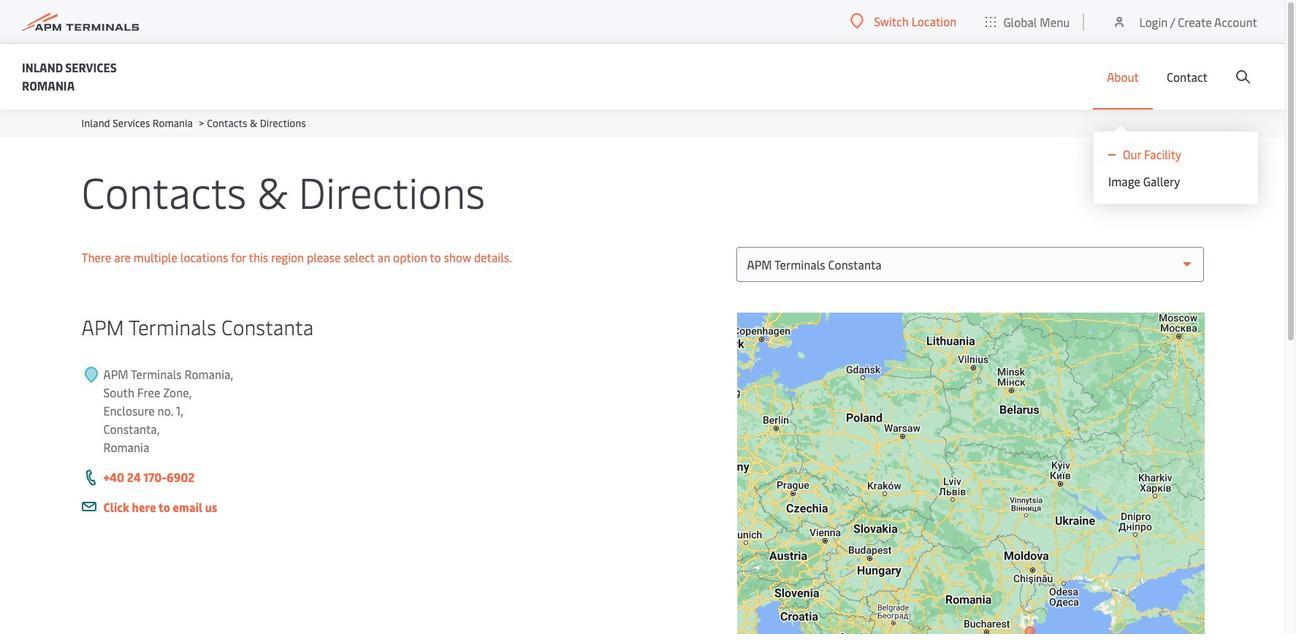 Task type: describe. For each thing, give the bounding box(es) containing it.
+40 24 170-6902
[[103, 469, 195, 485]]

login / create account link
[[1113, 0, 1258, 43]]

1 vertical spatial to
[[158, 499, 170, 515]]

click here to email us
[[103, 499, 217, 515]]

constanta,
[[103, 421, 160, 437]]

1 vertical spatial contacts
[[81, 162, 247, 220]]

email
[[173, 499, 203, 515]]

terminals for romania,
[[131, 366, 182, 382]]

24
[[127, 469, 141, 485]]

/
[[1171, 14, 1175, 30]]

login
[[1140, 14, 1168, 30]]

global
[[1004, 14, 1037, 30]]

this
[[249, 249, 268, 266]]

please
[[307, 249, 341, 266]]

for
[[231, 249, 246, 266]]

are
[[114, 249, 131, 266]]

services for inland services romania
[[65, 59, 117, 75]]

an
[[378, 249, 390, 266]]

menu
[[1040, 14, 1070, 30]]

image
[[1109, 173, 1141, 189]]

contacts & directions
[[81, 162, 485, 220]]

zone,
[[163, 384, 192, 400]]

0 vertical spatial &
[[250, 116, 257, 130]]

inland for inland services romania
[[22, 59, 63, 75]]

apm for apm terminals romania, south free zone, enclosure no. 1, constanta, romania
[[103, 366, 128, 382]]

location
[[912, 13, 957, 29]]

contact button
[[1167, 44, 1208, 110]]

there are multiple locations for this region please select an option to show details.
[[81, 249, 512, 266]]

us
[[205, 499, 217, 515]]

image gallery
[[1109, 173, 1181, 189]]

select
[[344, 249, 375, 266]]

services for inland services romania > contacts & directions
[[113, 116, 150, 130]]

romania,
[[185, 366, 233, 382]]

constanta
[[222, 313, 314, 341]]

gallery
[[1144, 173, 1181, 189]]

click here to email us link
[[103, 499, 217, 515]]

multiple
[[134, 249, 178, 266]]

switch
[[874, 13, 909, 29]]

1 vertical spatial directions
[[299, 162, 485, 220]]

there
[[81, 249, 111, 266]]

locations
[[180, 249, 228, 266]]

1,
[[176, 403, 183, 419]]

free
[[137, 384, 160, 400]]

inland for inland services romania > contacts & directions
[[81, 116, 110, 130]]

our facility
[[1123, 146, 1182, 162]]

170-
[[143, 469, 167, 485]]

global menu
[[1004, 14, 1070, 30]]

0 vertical spatial to
[[430, 249, 441, 266]]

0 vertical spatial contacts
[[207, 116, 247, 130]]

switch location
[[874, 13, 957, 29]]



Task type: vqa. For each thing, say whether or not it's contained in the screenshot.
AGE CONTROL INSPECTION option
no



Task type: locate. For each thing, give the bounding box(es) containing it.
apm inside apm terminals romania, south free zone, enclosure no. 1, constanta, romania
[[103, 366, 128, 382]]

terminals
[[129, 313, 216, 341], [131, 366, 182, 382]]

option
[[393, 249, 427, 266]]

to right here at left
[[158, 499, 170, 515]]

details.
[[474, 249, 512, 266]]

terminals inside apm terminals romania, south free zone, enclosure no. 1, constanta, romania
[[131, 366, 182, 382]]

global menu button
[[972, 0, 1085, 43]]

apm for apm terminals constanta
[[81, 313, 124, 341]]

apm
[[81, 313, 124, 341], [103, 366, 128, 382]]

image gallery link
[[1109, 173, 1215, 189]]

inland services romania > contacts & directions
[[81, 116, 306, 130]]

about
[[1107, 69, 1139, 85]]

switch location button
[[851, 13, 957, 29]]

0 vertical spatial inland
[[22, 59, 63, 75]]

contacts
[[207, 116, 247, 130], [81, 162, 247, 220]]

1 vertical spatial inland
[[81, 116, 110, 130]]

0 vertical spatial romania
[[22, 77, 75, 94]]

0 vertical spatial directions
[[260, 116, 306, 130]]

0 vertical spatial inland services romania link
[[22, 58, 139, 95]]

directions up contacts & directions
[[260, 116, 306, 130]]

inland services romania
[[22, 59, 117, 94]]

+40 24 170-6902 link
[[103, 469, 195, 485]]

south
[[103, 384, 134, 400]]

1 vertical spatial terminals
[[131, 366, 182, 382]]

contact
[[1167, 69, 1208, 85]]

1 vertical spatial romania
[[153, 116, 193, 130]]

1 horizontal spatial inland
[[81, 116, 110, 130]]

1 horizontal spatial to
[[430, 249, 441, 266]]

1 vertical spatial apm
[[103, 366, 128, 382]]

inland services romania link
[[22, 58, 139, 95], [81, 116, 193, 130]]

6902
[[167, 469, 195, 485]]

contacts up multiple
[[81, 162, 247, 220]]

&
[[250, 116, 257, 130], [257, 162, 288, 220]]

services inside inland services romania
[[65, 59, 117, 75]]

romania inside apm terminals romania, south free zone, enclosure no. 1, constanta, romania
[[103, 439, 149, 455]]

apm terminals romania, south free zone, enclosure no. 1, constanta, romania
[[103, 366, 233, 455]]

+40
[[103, 469, 124, 485]]

0 vertical spatial terminals
[[129, 313, 216, 341]]

here
[[132, 499, 156, 515]]

no.
[[158, 403, 173, 419]]

map region
[[553, 149, 1296, 634]]

about button
[[1107, 44, 1139, 110]]

romania for inland services romania > contacts & directions
[[153, 116, 193, 130]]

apm terminals constanta
[[81, 313, 314, 341]]

enclosure
[[103, 403, 155, 419]]

account
[[1215, 14, 1258, 30]]

login / create account
[[1140, 14, 1258, 30]]

to
[[430, 249, 441, 266], [158, 499, 170, 515]]

directions
[[260, 116, 306, 130], [299, 162, 485, 220]]

inland inside inland services romania
[[22, 59, 63, 75]]

& right > at the left
[[250, 116, 257, 130]]

0 horizontal spatial inland
[[22, 59, 63, 75]]

region
[[271, 249, 304, 266]]

romania for inland services romania
[[22, 77, 75, 94]]

services
[[65, 59, 117, 75], [113, 116, 150, 130]]

2 vertical spatial romania
[[103, 439, 149, 455]]

click
[[103, 499, 129, 515]]

contacts right > at the left
[[207, 116, 247, 130]]

0 vertical spatial apm
[[81, 313, 124, 341]]

create
[[1178, 14, 1212, 30]]

terminals up the free
[[131, 366, 182, 382]]

romania inside inland services romania
[[22, 77, 75, 94]]

terminals up romania,
[[129, 313, 216, 341]]

our facility link
[[1109, 146, 1229, 162]]

our
[[1123, 146, 1142, 162]]

1 vertical spatial &
[[257, 162, 288, 220]]

0 vertical spatial services
[[65, 59, 117, 75]]

facility
[[1145, 146, 1182, 162]]

1 horizontal spatial romania
[[103, 439, 149, 455]]

0 horizontal spatial romania
[[22, 77, 75, 94]]

& up this
[[257, 162, 288, 220]]

directions up an
[[299, 162, 485, 220]]

>
[[199, 116, 204, 130]]

0 horizontal spatial to
[[158, 499, 170, 515]]

terminals for constanta
[[129, 313, 216, 341]]

inland
[[22, 59, 63, 75], [81, 116, 110, 130]]

show
[[444, 249, 471, 266]]

romania
[[22, 77, 75, 94], [153, 116, 193, 130], [103, 439, 149, 455]]

1 vertical spatial services
[[113, 116, 150, 130]]

2 horizontal spatial romania
[[153, 116, 193, 130]]

1 vertical spatial inland services romania link
[[81, 116, 193, 130]]

to left the show
[[430, 249, 441, 266]]



